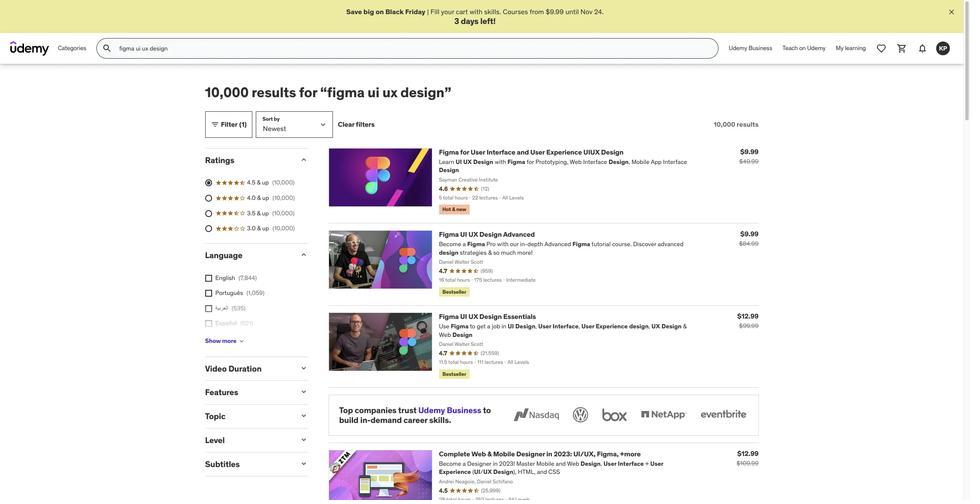 Task type: vqa. For each thing, say whether or not it's contained in the screenshot.


Task type: describe. For each thing, give the bounding box(es) containing it.
box image
[[600, 406, 629, 425]]

ux for advanced
[[469, 230, 478, 239]]

to
[[483, 405, 491, 416]]

results for 10,000 results
[[737, 120, 759, 129]]

days
[[461, 16, 479, 26]]

xsmall image for العربية
[[205, 305, 212, 312]]

$49.99
[[739, 158, 759, 165]]

topic
[[205, 411, 225, 422]]

العربية
[[215, 305, 228, 312]]

ratings
[[205, 155, 234, 165]]

from
[[530, 7, 544, 16]]

save
[[346, 7, 362, 16]]

$84.99
[[739, 240, 759, 248]]

complete
[[439, 450, 470, 458]]

10,000 for 10,000 results
[[714, 120, 735, 129]]

left!
[[480, 16, 496, 26]]

4.0 & up (10,000)
[[247, 194, 295, 202]]

xsmall image for english
[[205, 275, 212, 282]]

ui
[[368, 84, 379, 101]]

(10,000) for 3.0 & up (10,000)
[[273, 225, 295, 232]]

(7,844)
[[239, 274, 257, 282]]

career
[[404, 415, 428, 425]]

1 horizontal spatial udemy business link
[[724, 38, 777, 59]]

small image for video duration
[[299, 364, 308, 373]]

10,000 results for "figma ui ux design"
[[205, 84, 451, 101]]

small image for topic
[[299, 412, 308, 420]]

10,000 results
[[714, 120, 759, 129]]

24.
[[594, 7, 604, 16]]

wishlist image
[[876, 43, 887, 54]]

$109.99
[[737, 460, 759, 467]]

$9.99 inside "save big on black friday | fill your cart with skills. courses from $9.99 until nov 24. 3 days left!"
[[546, 7, 564, 16]]

3.5 & up (10,000)
[[247, 209, 295, 217]]

nov
[[581, 7, 593, 16]]

experience
[[546, 148, 582, 156]]

$12.99 $109.99
[[737, 449, 759, 467]]

skills. inside to build in-demand career skills.
[[429, 415, 451, 425]]

and
[[517, 148, 529, 156]]

1 horizontal spatial on
[[799, 44, 806, 52]]

cart
[[456, 7, 468, 16]]

figma for figma ui ux design advanced
[[439, 230, 459, 239]]

up for 4.5 & up
[[262, 179, 269, 187]]

figma ui ux design advanced
[[439, 230, 535, 239]]

trust
[[398, 405, 417, 416]]

designer
[[516, 450, 545, 458]]

video duration
[[205, 364, 262, 374]]

$9.99 $84.99
[[739, 230, 759, 248]]

my learning link
[[831, 38, 871, 59]]

features
[[205, 388, 238, 398]]

uiux
[[583, 148, 600, 156]]

on inside "save big on black friday | fill your cart with skills. courses from $9.99 until nov 24. 3 days left!"
[[376, 7, 384, 16]]

(10,000) for 4.0 & up (10,000)
[[273, 194, 295, 202]]

small image for features
[[299, 388, 308, 397]]

small image for ratings
[[299, 155, 308, 164]]

2 horizontal spatial udemy
[[807, 44, 826, 52]]

small image for subtitles
[[299, 460, 308, 468]]

kp link
[[933, 38, 953, 59]]

show more button
[[205, 333, 245, 350]]

my
[[836, 44, 844, 52]]

$12.99 for figma ui ux design essentials
[[737, 312, 759, 320]]

$9.99 for advanced
[[740, 230, 759, 238]]

$12.99 $99.99
[[737, 312, 759, 330]]

show
[[205, 337, 221, 345]]

in
[[546, 450, 552, 458]]

xsmall image for português
[[205, 290, 212, 297]]

companies
[[355, 405, 397, 416]]

small image for level
[[299, 436, 308, 444]]

français
[[215, 335, 238, 343]]

mobile
[[493, 450, 515, 458]]

3
[[454, 16, 459, 26]]

teach
[[783, 44, 798, 52]]

(10,000) for 3.5 & up (10,000)
[[272, 209, 295, 217]]

filter
[[221, 120, 238, 129]]

3.0 & up (10,000)
[[247, 225, 295, 232]]

save big on black friday | fill your cart with skills. courses from $9.99 until nov 24. 3 days left!
[[346, 7, 604, 26]]

subtitles
[[205, 459, 240, 470]]

categories
[[58, 44, 86, 52]]

0 horizontal spatial business
[[447, 405, 481, 416]]

up for 3.5 & up
[[262, 209, 269, 217]]

2 user from the left
[[530, 148, 545, 156]]

0 vertical spatial design
[[601, 148, 624, 156]]

figma for user interface and user experience uiux design
[[439, 148, 624, 156]]

filters
[[356, 120, 375, 129]]

0 horizontal spatial for
[[299, 84, 317, 101]]

submit search image
[[102, 43, 112, 54]]

fill
[[431, 7, 439, 16]]

with
[[470, 7, 483, 16]]

|
[[427, 7, 429, 16]]

demand
[[371, 415, 402, 425]]

& for 3.5
[[257, 209, 261, 217]]

design for essentials
[[479, 312, 502, 321]]

2023:
[[554, 450, 572, 458]]

figma for user interface and user experience uiux design link
[[439, 148, 624, 156]]

shopping cart with 0 items image
[[897, 43, 907, 54]]

design for advanced
[[479, 230, 502, 239]]

your
[[441, 7, 454, 16]]

español (521)
[[215, 320, 253, 328]]

$12.99 for complete web & mobile designer in 2023: ui/ux, figma, +more
[[737, 449, 759, 458]]

top
[[339, 405, 353, 416]]

business inside udemy business link
[[749, 44, 772, 52]]

3.0
[[247, 225, 256, 232]]

figma,
[[597, 450, 619, 458]]

show more
[[205, 337, 236, 345]]

clear filters button
[[338, 111, 375, 138]]



Task type: locate. For each thing, give the bounding box(es) containing it.
figma ui ux design essentials link
[[439, 312, 536, 321]]

$9.99 up the $84.99
[[740, 230, 759, 238]]

ui for figma ui ux design essentials
[[460, 312, 467, 321]]

ui/ux,
[[573, 450, 596, 458]]

eventbrite image
[[699, 406, 748, 425]]

on
[[376, 7, 384, 16], [799, 44, 806, 52]]

1 horizontal spatial udemy
[[729, 44, 747, 52]]

up right 4.5
[[262, 179, 269, 187]]

1 vertical spatial skills.
[[429, 415, 451, 425]]

0 horizontal spatial skills.
[[429, 415, 451, 425]]

& right 4.5
[[257, 179, 261, 187]]

0 vertical spatial $12.99
[[737, 312, 759, 320]]

small image
[[211, 120, 219, 129], [299, 251, 308, 259], [299, 364, 308, 373], [299, 388, 308, 397], [299, 412, 308, 420], [299, 436, 308, 444]]

close image
[[947, 8, 956, 16]]

Search for anything text field
[[118, 41, 708, 56]]

$9.99 inside $9.99 $49.99
[[740, 147, 759, 156]]

level
[[205, 435, 225, 446]]

2 vertical spatial figma
[[439, 312, 459, 321]]

0 vertical spatial $9.99
[[546, 7, 564, 16]]

duration
[[228, 364, 262, 374]]

0 horizontal spatial on
[[376, 7, 384, 16]]

small image
[[299, 155, 308, 164], [299, 460, 308, 468]]

العربية (535)
[[215, 305, 246, 312]]

figma for figma ui ux design essentials
[[439, 312, 459, 321]]

udemy business link left to
[[418, 405, 481, 416]]

xsmall image
[[205, 275, 212, 282], [205, 321, 212, 328], [238, 338, 245, 345]]

1 vertical spatial on
[[799, 44, 806, 52]]

2 ui from the top
[[460, 312, 467, 321]]

advanced
[[503, 230, 535, 239]]

up for 4.0 & up
[[262, 194, 269, 202]]

1 vertical spatial design
[[479, 230, 502, 239]]

1 vertical spatial ux
[[469, 312, 478, 321]]

xsmall image
[[205, 290, 212, 297], [205, 305, 212, 312]]

design left advanced
[[479, 230, 502, 239]]

netapp image
[[639, 406, 688, 425]]

nasdaq image
[[511, 406, 561, 425]]

figma ui ux design essentials
[[439, 312, 536, 321]]

(10,000) down 3.5 & up (10,000)
[[273, 225, 295, 232]]

4 (10,000) from the top
[[273, 225, 295, 232]]

1 vertical spatial 10,000
[[714, 120, 735, 129]]

0 vertical spatial skills.
[[484, 7, 501, 16]]

(521)
[[240, 320, 253, 328]]

1 horizontal spatial results
[[737, 120, 759, 129]]

$9.99 $49.99
[[739, 147, 759, 165]]

0 vertical spatial small image
[[299, 155, 308, 164]]

udemy business link left teach
[[724, 38, 777, 59]]

2 xsmall image from the top
[[205, 305, 212, 312]]

interface
[[487, 148, 515, 156]]

1 horizontal spatial business
[[749, 44, 772, 52]]

0 vertical spatial ux
[[469, 230, 478, 239]]

$9.99 up $49.99
[[740, 147, 759, 156]]

up right 3.0
[[262, 225, 269, 232]]

more
[[222, 337, 236, 345]]

up right 4.0 on the left top
[[262, 194, 269, 202]]

1 vertical spatial udemy business link
[[418, 405, 481, 416]]

user left interface
[[471, 148, 485, 156]]

xsmall image inside show more button
[[238, 338, 245, 345]]

xsmall image left english at the bottom of page
[[205, 275, 212, 282]]

$9.99 left until
[[546, 7, 564, 16]]

skills. right career
[[429, 415, 451, 425]]

ui for figma ui ux design advanced
[[460, 230, 467, 239]]

$12.99 inside $12.99 $109.99
[[737, 449, 759, 458]]

up right 3.5
[[262, 209, 269, 217]]

1 (10,000) from the top
[[272, 179, 295, 187]]

small image for language
[[299, 251, 308, 259]]

notifications image
[[917, 43, 928, 54]]

language
[[205, 250, 242, 260]]

& right 4.0 on the left top
[[257, 194, 261, 202]]

1 figma from the top
[[439, 148, 459, 156]]

(10,000) up 3.5 & up (10,000)
[[273, 194, 295, 202]]

up
[[262, 179, 269, 187], [262, 194, 269, 202], [262, 209, 269, 217], [262, 225, 269, 232]]

0 vertical spatial figma
[[439, 148, 459, 156]]

ux
[[469, 230, 478, 239], [469, 312, 478, 321]]

1 vertical spatial small image
[[299, 460, 308, 468]]

1 horizontal spatial 10,000
[[714, 120, 735, 129]]

10,000 for 10,000 results for "figma ui ux design"
[[205, 84, 249, 101]]

(1)
[[239, 120, 247, 129]]

0 vertical spatial results
[[252, 84, 296, 101]]

(535)
[[232, 305, 246, 312]]

design
[[601, 148, 624, 156], [479, 230, 502, 239], [479, 312, 502, 321]]

1 user from the left
[[471, 148, 485, 156]]

web
[[471, 450, 486, 458]]

up for 3.0 & up
[[262, 225, 269, 232]]

udemy image
[[10, 41, 49, 56]]

4.0
[[247, 194, 256, 202]]

1 vertical spatial ui
[[460, 312, 467, 321]]

$12.99 up $99.99
[[737, 312, 759, 320]]

design"
[[400, 84, 451, 101]]

xsmall image left español
[[205, 321, 212, 328]]

0 vertical spatial xsmall image
[[205, 275, 212, 282]]

complete web & mobile designer in 2023: ui/ux, figma, +more
[[439, 450, 641, 458]]

ui
[[460, 230, 467, 239], [460, 312, 467, 321]]

3 (10,000) from the top
[[272, 209, 295, 217]]

(1,059)
[[247, 289, 265, 297]]

ux
[[382, 84, 398, 101]]

user
[[471, 148, 485, 156], [530, 148, 545, 156]]

1 horizontal spatial skills.
[[484, 7, 501, 16]]

video
[[205, 364, 227, 374]]

2 ux from the top
[[469, 312, 478, 321]]

english
[[215, 274, 235, 282]]

3.5
[[247, 209, 255, 217]]

2 vertical spatial xsmall image
[[238, 338, 245, 345]]

0 vertical spatial udemy business link
[[724, 38, 777, 59]]

video duration button
[[205, 364, 292, 374]]

kp
[[939, 44, 947, 52]]

1 small image from the top
[[299, 155, 308, 164]]

friday
[[405, 7, 425, 16]]

10,000 results status
[[714, 120, 759, 129]]

english (7,844)
[[215, 274, 257, 282]]

categories button
[[53, 38, 91, 59]]

xsmall image for español
[[205, 321, 212, 328]]

subtitles button
[[205, 459, 292, 470]]

2 $12.99 from the top
[[737, 449, 759, 458]]

1 ui from the top
[[460, 230, 467, 239]]

black
[[385, 7, 404, 16]]

$9.99 inside $9.99 $84.99
[[740, 230, 759, 238]]

skills. up left!
[[484, 7, 501, 16]]

for left "figma
[[299, 84, 317, 101]]

user right and
[[530, 148, 545, 156]]

1 horizontal spatial for
[[460, 148, 469, 156]]

0 horizontal spatial 10,000
[[205, 84, 249, 101]]

top companies trust udemy business
[[339, 405, 481, 416]]

0 horizontal spatial udemy
[[418, 405, 445, 416]]

business left to
[[447, 405, 481, 416]]

& for 3.0
[[257, 225, 261, 232]]

xsmall image left português
[[205, 290, 212, 297]]

1 vertical spatial $9.99
[[740, 147, 759, 156]]

filter (1)
[[221, 120, 247, 129]]

udemy business link
[[724, 38, 777, 59], [418, 405, 481, 416]]

clear filters
[[338, 120, 375, 129]]

$12.99
[[737, 312, 759, 320], [737, 449, 759, 458]]

for
[[299, 84, 317, 101], [460, 148, 469, 156]]

figma ui ux design advanced link
[[439, 230, 535, 239]]

1 vertical spatial $12.99
[[737, 449, 759, 458]]

skills. inside "save big on black friday | fill your cart with skills. courses from $9.99 until nov 24. 3 days left!"
[[484, 7, 501, 16]]

português
[[215, 289, 243, 297]]

10,000
[[205, 84, 249, 101], [714, 120, 735, 129]]

1 horizontal spatial user
[[530, 148, 545, 156]]

(10,000)
[[272, 179, 295, 187], [273, 194, 295, 202], [272, 209, 295, 217], [273, 225, 295, 232]]

0 vertical spatial xsmall image
[[205, 290, 212, 297]]

on right big
[[376, 7, 384, 16]]

& for 4.5
[[257, 179, 261, 187]]

udemy business
[[729, 44, 772, 52]]

0 vertical spatial ui
[[460, 230, 467, 239]]

2 (10,000) from the top
[[273, 194, 295, 202]]

xsmall image right more
[[238, 338, 245, 345]]

for left interface
[[460, 148, 469, 156]]

results for 10,000 results for "figma ui ux design"
[[252, 84, 296, 101]]

2 small image from the top
[[299, 460, 308, 468]]

2 vertical spatial $9.99
[[740, 230, 759, 238]]

design left essentials
[[479, 312, 502, 321]]

ux for essentials
[[469, 312, 478, 321]]

udemy
[[729, 44, 747, 52], [807, 44, 826, 52], [418, 405, 445, 416]]

(10,000) for 4.5 & up (10,000)
[[272, 179, 295, 187]]

ratings button
[[205, 155, 292, 165]]

on right teach
[[799, 44, 806, 52]]

clear
[[338, 120, 354, 129]]

1 vertical spatial figma
[[439, 230, 459, 239]]

volkswagen image
[[571, 406, 590, 425]]

1 vertical spatial for
[[460, 148, 469, 156]]

0 horizontal spatial udemy business link
[[418, 405, 481, 416]]

$99.99
[[739, 322, 759, 330]]

(10,000) up 4.0 & up (10,000)
[[272, 179, 295, 187]]

xsmall image left the 'العربية'
[[205, 305, 212, 312]]

my learning
[[836, 44, 866, 52]]

0 vertical spatial on
[[376, 7, 384, 16]]

0 horizontal spatial results
[[252, 84, 296, 101]]

1 xsmall image from the top
[[205, 290, 212, 297]]

1 vertical spatial xsmall image
[[205, 305, 212, 312]]

figma for figma for user interface and user experience uiux design
[[439, 148, 459, 156]]

results inside status
[[737, 120, 759, 129]]

essentials
[[503, 312, 536, 321]]

0 vertical spatial for
[[299, 84, 317, 101]]

1 $12.99 from the top
[[737, 312, 759, 320]]

& right 3.5
[[257, 209, 261, 217]]

4.5 & up (10,000)
[[247, 179, 295, 187]]

& right 3.0
[[257, 225, 261, 232]]

& right web
[[487, 450, 492, 458]]

português (1,059)
[[215, 289, 265, 297]]

español
[[215, 320, 237, 328]]

0 vertical spatial business
[[749, 44, 772, 52]]

+more
[[620, 450, 641, 458]]

(10,000) up 3.0 & up (10,000)
[[272, 209, 295, 217]]

design right uiux at the right of the page
[[601, 148, 624, 156]]

0 vertical spatial 10,000
[[205, 84, 249, 101]]

courses
[[503, 7, 528, 16]]

$9.99 for and
[[740, 147, 759, 156]]

10,000 inside 10,000 results status
[[714, 120, 735, 129]]

3 figma from the top
[[439, 312, 459, 321]]

$12.99 up '$109.99'
[[737, 449, 759, 458]]

2 vertical spatial design
[[479, 312, 502, 321]]

& for 4.0
[[257, 194, 261, 202]]

complete web & mobile designer in 2023: ui/ux, figma, +more link
[[439, 450, 641, 458]]

1 vertical spatial results
[[737, 120, 759, 129]]

features button
[[205, 388, 292, 398]]

business left teach
[[749, 44, 772, 52]]

0 horizontal spatial user
[[471, 148, 485, 156]]

learning
[[845, 44, 866, 52]]

1 vertical spatial business
[[447, 405, 481, 416]]

2 figma from the top
[[439, 230, 459, 239]]

1 vertical spatial xsmall image
[[205, 321, 212, 328]]

1 ux from the top
[[469, 230, 478, 239]]

teach on udemy
[[783, 44, 826, 52]]



